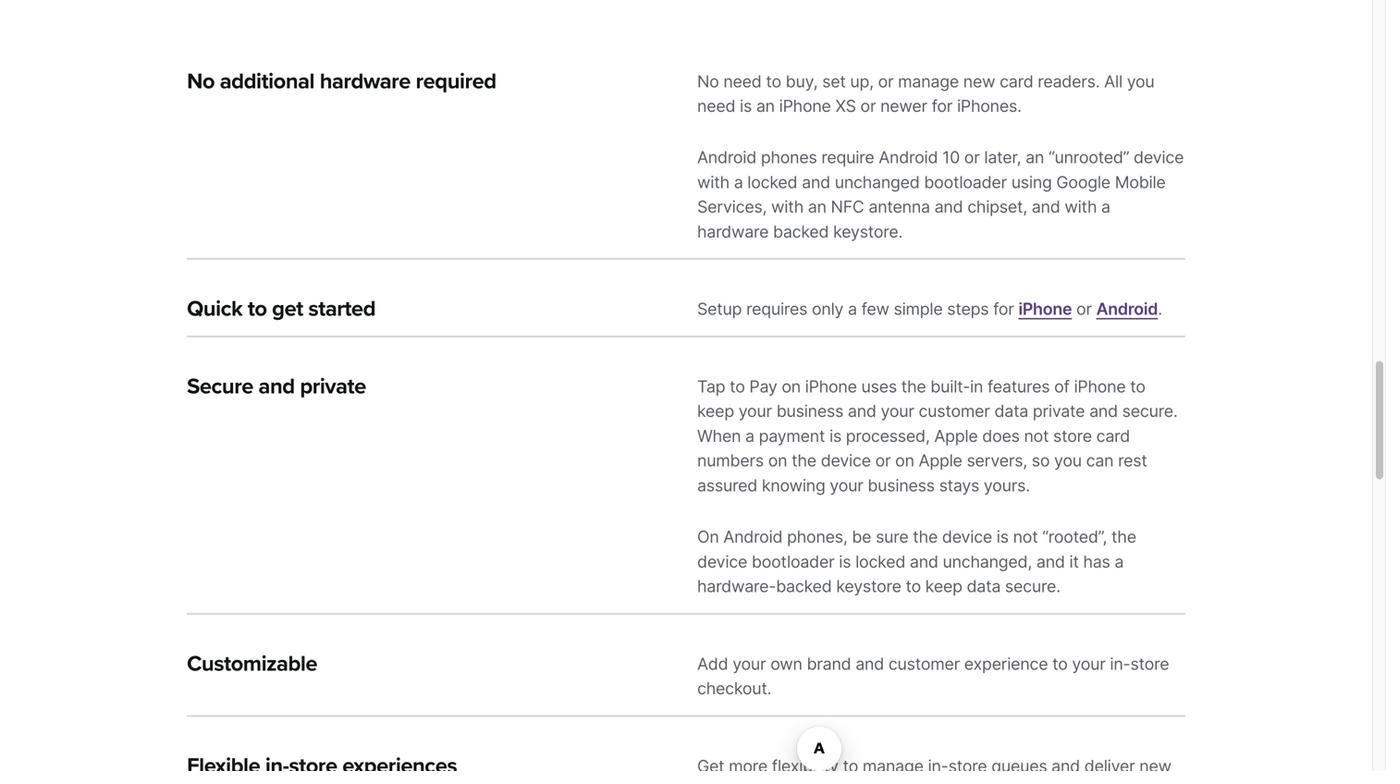 Task type: describe. For each thing, give the bounding box(es) containing it.
additional
[[220, 68, 315, 95]]

bootloader inside on android phones, be sure the device is not "rooted", the device bootloader is locked and unchanged, and it has a hardware-backed keystore to keep data secure.
[[752, 552, 835, 572]]

knowing
[[762, 476, 826, 496]]

an inside no need to buy, set up, or manage new card readers. all you need is an iphone xs or newer for iphones.
[[757, 96, 775, 116]]

to inside no need to buy, set up, or manage new card readers. all you need is an iphone xs or newer for iphones.
[[766, 71, 782, 91]]

you inside no need to buy, set up, or manage new card readers. all you need is an iphone xs or newer for iphones.
[[1128, 71, 1155, 91]]

hardware inside the android phones require android 10 or later, an "unrooted" device with a locked and unchanged bootloader using google mobile services, with an nfc antenna and chipset, and with a hardware backed keystore.
[[698, 222, 769, 242]]

and down phones
[[802, 172, 831, 192]]

1 vertical spatial need
[[698, 96, 736, 116]]

"unrooted"
[[1049, 147, 1130, 168]]

has
[[1084, 552, 1111, 572]]

brand
[[807, 654, 852, 674]]

keystore.
[[834, 222, 903, 242]]

iphones.
[[958, 96, 1022, 116]]

iphone inside no need to buy, set up, or manage new card readers. all you need is an iphone xs or newer for iphones.
[[780, 96, 831, 116]]

2 horizontal spatial with
[[1065, 197, 1098, 217]]

iphone right "steps"
[[1019, 299, 1073, 319]]

0 vertical spatial need
[[724, 71, 762, 91]]

set
[[823, 71, 846, 91]]

simple
[[894, 299, 943, 319]]

started
[[308, 296, 376, 323]]

1 horizontal spatial an
[[808, 197, 827, 217]]

steps
[[948, 299, 989, 319]]

add your own brand and customer experience to your in-store checkout.
[[698, 654, 1170, 699]]

phones,
[[787, 527, 848, 547]]

device inside "tap to pay on iphone uses the built-in features of iphone to keep your business and your customer data private and secure. when a payment is processed, apple does not store card numbers on the device or on apple servers, so you can rest assured knowing your business stays yours."
[[821, 451, 871, 471]]

data inside on android phones, be sure the device is not "rooted", the device bootloader is locked and unchanged, and it has a hardware-backed keystore to keep data secure.
[[967, 576, 1001, 597]]

xs
[[836, 96, 857, 116]]

the right uses
[[902, 377, 927, 397]]

rest
[[1119, 451, 1148, 471]]

a inside "tap to pay on iphone uses the built-in features of iphone to keep your business and your customer data private and secure. when a payment is processed, apple does not store card numbers on the device or on apple servers, so you can rest assured knowing your business stays yours."
[[746, 426, 755, 446]]

so
[[1032, 451, 1050, 471]]

android right iphone link
[[1097, 299, 1159, 319]]

no for no additional hardware required
[[187, 68, 215, 95]]

and up can
[[1090, 401, 1118, 422]]

newer
[[881, 96, 928, 116]]

not inside "tap to pay on iphone uses the built-in features of iphone to keep your business and your customer data private and secure. when a payment is processed, apple does not store card numbers on the device or on apple servers, so you can rest assured knowing your business stays yours."
[[1025, 426, 1049, 446]]

data inside "tap to pay on iphone uses the built-in features of iphone to keep your business and your customer data private and secure. when a payment is processed, apple does not store card numbers on the device or on apple servers, so you can rest assured knowing your business stays yours."
[[995, 401, 1029, 422]]

customer inside "tap to pay on iphone uses the built-in features of iphone to keep your business and your customer data private and secure. when a payment is processed, apple does not store card numbers on the device or on apple servers, so you can rest assured knowing your business stays yours."
[[919, 401, 991, 422]]

does
[[983, 426, 1020, 446]]

unchanged
[[835, 172, 920, 192]]

your up "checkout."
[[733, 654, 766, 674]]

your left in- at right
[[1073, 654, 1106, 674]]

servers,
[[967, 451, 1028, 471]]

to inside add your own brand and customer experience to your in-store checkout.
[[1053, 654, 1068, 674]]

setup requires only a few simple steps for iphone or android .
[[698, 299, 1163, 319]]

numbers
[[698, 451, 764, 471]]

quick
[[187, 296, 243, 323]]

chipset,
[[968, 197, 1028, 217]]

no additional hardware required
[[187, 68, 497, 95]]

all
[[1105, 71, 1123, 91]]

keep inside "tap to pay on iphone uses the built-in features of iphone to keep your business and your customer data private and secure. when a payment is processed, apple does not store card numbers on the device or on apple servers, so you can rest assured knowing your business stays yours."
[[698, 401, 735, 422]]

a up services,
[[734, 172, 743, 192]]

store inside add your own brand and customer experience to your in-store checkout.
[[1131, 654, 1170, 674]]

customizable
[[187, 651, 317, 678]]

or right the "up,"
[[879, 71, 894, 91]]

your down pay
[[739, 401, 772, 422]]

the right sure
[[913, 527, 938, 547]]

on
[[698, 527, 719, 547]]

buy,
[[786, 71, 818, 91]]

add
[[698, 654, 729, 674]]

and down using
[[1032, 197, 1061, 217]]

few
[[862, 299, 890, 319]]

when
[[698, 426, 741, 446]]

to inside on android phones, be sure the device is not "rooted", the device bootloader is locked and unchanged, and it has a hardware-backed keystore to keep data secure.
[[906, 576, 922, 597]]

and down uses
[[848, 401, 877, 422]]

phones
[[761, 147, 817, 168]]

iphone left uses
[[806, 377, 857, 397]]

experience
[[965, 654, 1049, 674]]

using
[[1012, 172, 1053, 192]]

store inside "tap to pay on iphone uses the built-in features of iphone to keep your business and your customer data private and secure. when a payment is processed, apple does not store card numbers on the device or on apple servers, so you can rest assured knowing your business stays yours."
[[1054, 426, 1093, 446]]

android up unchanged
[[879, 147, 938, 168]]

secure
[[187, 373, 253, 400]]

backed inside on android phones, be sure the device is not "rooted", the device bootloader is locked and unchanged, and it has a hardware-backed keystore to keep data secure.
[[776, 576, 832, 597]]

to left pay
[[730, 377, 745, 397]]

secure. inside on android phones, be sure the device is not "rooted", the device bootloader is locked and unchanged, and it has a hardware-backed keystore to keep data secure.
[[1006, 576, 1061, 597]]

mobile
[[1116, 172, 1166, 192]]

in-
[[1111, 654, 1131, 674]]

checkout.
[[698, 679, 772, 699]]

0 vertical spatial apple
[[935, 426, 978, 446]]

of
[[1055, 377, 1070, 397]]

manage
[[899, 71, 959, 91]]

"rooted",
[[1043, 527, 1108, 547]]

device inside the android phones require android 10 or later, an "unrooted" device with a locked and unchanged bootloader using google mobile services, with an nfc antenna and chipset, and with a hardware backed keystore.
[[1134, 147, 1184, 168]]

for inside no need to buy, set up, or manage new card readers. all you need is an iphone xs or newer for iphones.
[[932, 96, 953, 116]]

setup
[[698, 299, 742, 319]]

0 horizontal spatial with
[[698, 172, 730, 192]]

android link
[[1097, 299, 1159, 319]]

in
[[971, 377, 984, 397]]

a down google
[[1102, 197, 1111, 217]]

services,
[[698, 197, 767, 217]]

unchanged,
[[943, 552, 1033, 572]]

own
[[771, 654, 803, 674]]

payment
[[759, 426, 825, 446]]

required
[[416, 68, 497, 95]]



Task type: vqa. For each thing, say whether or not it's contained in the screenshot.
external link image
no



Task type: locate. For each thing, give the bounding box(es) containing it.
0 vertical spatial keep
[[698, 401, 735, 422]]

or
[[879, 71, 894, 91], [861, 96, 876, 116], [965, 147, 980, 168], [1077, 299, 1093, 319], [876, 451, 891, 471]]

0 horizontal spatial bootloader
[[752, 552, 835, 572]]

bootloader down 'phones,'
[[752, 552, 835, 572]]

locked inside on android phones, be sure the device is not "rooted", the device bootloader is locked and unchanged, and it has a hardware-backed keystore to keep data secure.
[[856, 552, 906, 572]]

1 vertical spatial an
[[1026, 147, 1045, 168]]

readers.
[[1038, 71, 1100, 91]]

an up phones
[[757, 96, 775, 116]]

on down payment
[[769, 451, 788, 471]]

android right on
[[724, 527, 783, 547]]

1 horizontal spatial business
[[868, 476, 935, 496]]

to right the keystore at right
[[906, 576, 922, 597]]

card inside no need to buy, set up, or manage new card readers. all you need is an iphone xs or newer for iphones.
[[1000, 71, 1034, 91]]

2 vertical spatial an
[[808, 197, 827, 217]]

or down processed,
[[876, 451, 891, 471]]

.
[[1159, 299, 1163, 319]]

to left get
[[248, 296, 267, 323]]

0 vertical spatial not
[[1025, 426, 1049, 446]]

10
[[943, 147, 960, 168]]

and left it on the right bottom of the page
[[1037, 552, 1066, 572]]

google
[[1057, 172, 1111, 192]]

0 vertical spatial an
[[757, 96, 775, 116]]

require
[[822, 147, 875, 168]]

0 horizontal spatial store
[[1054, 426, 1093, 446]]

card up iphones.
[[1000, 71, 1034, 91]]

0 horizontal spatial secure.
[[1006, 576, 1061, 597]]

device
[[1134, 147, 1184, 168], [821, 451, 871, 471], [943, 527, 993, 547], [698, 552, 748, 572]]

android
[[698, 147, 757, 168], [879, 147, 938, 168], [1097, 299, 1159, 319], [724, 527, 783, 547]]

processed,
[[846, 426, 930, 446]]

0 horizontal spatial keep
[[698, 401, 735, 422]]

1 horizontal spatial store
[[1131, 654, 1170, 674]]

card inside "tap to pay on iphone uses the built-in features of iphone to keep your business and your customer data private and secure. when a payment is processed, apple does not store card numbers on the device or on apple servers, so you can rest assured knowing your business stays yours."
[[1097, 426, 1131, 446]]

keep
[[698, 401, 735, 422], [926, 576, 963, 597]]

iphone
[[780, 96, 831, 116], [1019, 299, 1073, 319], [806, 377, 857, 397], [1075, 377, 1126, 397]]

for right "steps"
[[994, 299, 1015, 319]]

1 horizontal spatial card
[[1097, 426, 1131, 446]]

features
[[988, 377, 1050, 397]]

iphone right of
[[1075, 377, 1126, 397]]

only
[[812, 299, 844, 319]]

locked up the keystore at right
[[856, 552, 906, 572]]

and left chipset, on the right
[[935, 197, 964, 217]]

with down google
[[1065, 197, 1098, 217]]

0 vertical spatial customer
[[919, 401, 991, 422]]

locked down phones
[[748, 172, 798, 192]]

your
[[739, 401, 772, 422], [881, 401, 915, 422], [830, 476, 864, 496], [733, 654, 766, 674], [1073, 654, 1106, 674]]

stays
[[940, 476, 980, 496]]

1 horizontal spatial private
[[1033, 401, 1086, 422]]

antenna
[[869, 197, 931, 217]]

0 vertical spatial business
[[777, 401, 844, 422]]

a left few
[[848, 299, 857, 319]]

0 horizontal spatial hardware
[[320, 68, 411, 95]]

is inside no need to buy, set up, or manage new card readers. all you need is an iphone xs or newer for iphones.
[[740, 96, 752, 116]]

private down started
[[300, 373, 366, 400]]

or inside "tap to pay on iphone uses the built-in features of iphone to keep your business and your customer data private and secure. when a payment is processed, apple does not store card numbers on the device or on apple servers, so you can rest assured knowing your business stays yours."
[[876, 451, 891, 471]]

no inside no need to buy, set up, or manage new card readers. all you need is an iphone xs or newer for iphones.
[[698, 71, 719, 91]]

1 horizontal spatial secure.
[[1123, 401, 1178, 422]]

1 vertical spatial bootloader
[[752, 552, 835, 572]]

android inside on android phones, be sure the device is not "rooted", the device bootloader is locked and unchanged, and it has a hardware-backed keystore to keep data secure.
[[724, 527, 783, 547]]

customer left experience
[[889, 654, 960, 674]]

for
[[932, 96, 953, 116], [994, 299, 1015, 319]]

0 vertical spatial data
[[995, 401, 1029, 422]]

secure and private
[[187, 373, 366, 400]]

backed inside the android phones require android 10 or later, an "unrooted" device with a locked and unchanged bootloader using google mobile services, with an nfc antenna and chipset, and with a hardware backed keystore.
[[774, 222, 829, 242]]

you right all
[[1128, 71, 1155, 91]]

0 horizontal spatial card
[[1000, 71, 1034, 91]]

the up 'knowing'
[[792, 451, 817, 471]]

1 horizontal spatial for
[[994, 299, 1015, 319]]

requires
[[747, 299, 808, 319]]

device down processed,
[[821, 451, 871, 471]]

private down of
[[1033, 401, 1086, 422]]

0 horizontal spatial business
[[777, 401, 844, 422]]

your right 'knowing'
[[830, 476, 864, 496]]

secure. inside "tap to pay on iphone uses the built-in features of iphone to keep your business and your customer data private and secure. when a payment is processed, apple does not store card numbers on the device or on apple servers, so you can rest assured knowing your business stays yours."
[[1123, 401, 1178, 422]]

1 vertical spatial data
[[967, 576, 1001, 597]]

2 horizontal spatial an
[[1026, 147, 1045, 168]]

1 vertical spatial secure.
[[1006, 576, 1061, 597]]

data down features
[[995, 401, 1029, 422]]

0 vertical spatial secure.
[[1123, 401, 1178, 422]]

uses
[[862, 377, 897, 397]]

0 horizontal spatial you
[[1055, 451, 1082, 471]]

secure.
[[1123, 401, 1178, 422], [1006, 576, 1061, 597]]

0 vertical spatial private
[[300, 373, 366, 400]]

or right iphone link
[[1077, 299, 1093, 319]]

1 vertical spatial card
[[1097, 426, 1131, 446]]

on right pay
[[782, 377, 801, 397]]

to right experience
[[1053, 654, 1068, 674]]

bootloader
[[925, 172, 1007, 192], [752, 552, 835, 572]]

android up services,
[[698, 147, 757, 168]]

or right 10
[[965, 147, 980, 168]]

on down processed,
[[896, 451, 915, 471]]

0 horizontal spatial for
[[932, 96, 953, 116]]

your up processed,
[[881, 401, 915, 422]]

1 vertical spatial keep
[[926, 576, 963, 597]]

secure. up rest
[[1123, 401, 1178, 422]]

get
[[272, 296, 303, 323]]

an left nfc at the top right of the page
[[808, 197, 827, 217]]

business
[[777, 401, 844, 422], [868, 476, 935, 496]]

business up payment
[[777, 401, 844, 422]]

private inside "tap to pay on iphone uses the built-in features of iphone to keep your business and your customer data private and secure. when a payment is processed, apple does not store card numbers on the device or on apple servers, so you can rest assured knowing your business stays yours."
[[1033, 401, 1086, 422]]

quick to get started
[[187, 296, 376, 323]]

1 vertical spatial backed
[[776, 576, 832, 597]]

apple up stays
[[919, 451, 963, 471]]

keep down "unchanged,"
[[926, 576, 963, 597]]

bootloader down 10
[[925, 172, 1007, 192]]

0 vertical spatial locked
[[748, 172, 798, 192]]

customer inside add your own brand and customer experience to your in-store checkout.
[[889, 654, 960, 674]]

secure. down "unchanged,"
[[1006, 576, 1061, 597]]

0 vertical spatial hardware
[[320, 68, 411, 95]]

to left buy,
[[766, 71, 782, 91]]

1 vertical spatial not
[[1014, 527, 1038, 547]]

1 vertical spatial private
[[1033, 401, 1086, 422]]

you
[[1128, 71, 1155, 91], [1055, 451, 1082, 471]]

1 vertical spatial store
[[1131, 654, 1170, 674]]

pay
[[750, 377, 778, 397]]

1 horizontal spatial bootloader
[[925, 172, 1007, 192]]

not
[[1025, 426, 1049, 446], [1014, 527, 1038, 547]]

no need to buy, set up, or manage new card readers. all you need is an iphone xs or newer for iphones.
[[698, 71, 1155, 116]]

assured
[[698, 476, 758, 496]]

1 horizontal spatial keep
[[926, 576, 963, 597]]

not inside on android phones, be sure the device is not "rooted", the device bootloader is locked and unchanged, and it has a hardware-backed keystore to keep data secure.
[[1014, 527, 1038, 547]]

card
[[1000, 71, 1034, 91], [1097, 426, 1131, 446]]

need
[[724, 71, 762, 91], [698, 96, 736, 116]]

or inside the android phones require android 10 or later, an "unrooted" device with a locked and unchanged bootloader using google mobile services, with an nfc antenna and chipset, and with a hardware backed keystore.
[[965, 147, 980, 168]]

locked inside the android phones require android 10 or later, an "unrooted" device with a locked and unchanged bootloader using google mobile services, with an nfc antenna and chipset, and with a hardware backed keystore.
[[748, 172, 798, 192]]

no for no need to buy, set up, or manage new card readers. all you need is an iphone xs or newer for iphones.
[[698, 71, 719, 91]]

it
[[1070, 552, 1079, 572]]

1 vertical spatial apple
[[919, 451, 963, 471]]

apple left does
[[935, 426, 978, 446]]

backed down 'phones,'
[[776, 576, 832, 597]]

0 vertical spatial bootloader
[[925, 172, 1007, 192]]

built-
[[931, 377, 971, 397]]

keep up when
[[698, 401, 735, 422]]

with up services,
[[698, 172, 730, 192]]

iphone down buy,
[[780, 96, 831, 116]]

to up rest
[[1131, 377, 1146, 397]]

data down "unchanged,"
[[967, 576, 1001, 597]]

customer down built-
[[919, 401, 991, 422]]

1 vertical spatial customer
[[889, 654, 960, 674]]

an up using
[[1026, 147, 1045, 168]]

the
[[902, 377, 927, 397], [792, 451, 817, 471], [913, 527, 938, 547], [1112, 527, 1137, 547]]

0 horizontal spatial locked
[[748, 172, 798, 192]]

a inside on android phones, be sure the device is not "rooted", the device bootloader is locked and unchanged, and it has a hardware-backed keystore to keep data secure.
[[1115, 552, 1124, 572]]

new
[[964, 71, 996, 91]]

not up so
[[1025, 426, 1049, 446]]

an
[[757, 96, 775, 116], [1026, 147, 1045, 168], [808, 197, 827, 217]]

0 vertical spatial for
[[932, 96, 953, 116]]

locked
[[748, 172, 798, 192], [856, 552, 906, 572]]

and left "unchanged,"
[[910, 552, 939, 572]]

business down processed,
[[868, 476, 935, 496]]

and right secure
[[259, 373, 295, 400]]

for down manage
[[932, 96, 953, 116]]

iphone link
[[1019, 299, 1073, 319]]

card up can
[[1097, 426, 1131, 446]]

0 horizontal spatial no
[[187, 68, 215, 95]]

keystore
[[837, 576, 902, 597]]

keep inside on android phones, be sure the device is not "rooted", the device bootloader is locked and unchanged, and it has a hardware-backed keystore to keep data secure.
[[926, 576, 963, 597]]

1 horizontal spatial hardware
[[698, 222, 769, 242]]

hardware left the required
[[320, 68, 411, 95]]

android phones require android 10 or later, an "unrooted" device with a locked and unchanged bootloader using google mobile services, with an nfc antenna and chipset, and with a hardware backed keystore.
[[698, 147, 1184, 242]]

no
[[187, 68, 215, 95], [698, 71, 719, 91]]

you right so
[[1055, 451, 1082, 471]]

1 horizontal spatial locked
[[856, 552, 906, 572]]

bootloader inside the android phones require android 10 or later, an "unrooted" device with a locked and unchanged bootloader using google mobile services, with an nfc antenna and chipset, and with a hardware backed keystore.
[[925, 172, 1007, 192]]

1 vertical spatial you
[[1055, 451, 1082, 471]]

later,
[[985, 147, 1022, 168]]

device down on
[[698, 552, 748, 572]]

sure
[[876, 527, 909, 547]]

backed
[[774, 222, 829, 242], [776, 576, 832, 597]]

1 horizontal spatial you
[[1128, 71, 1155, 91]]

is inside "tap to pay on iphone uses the built-in features of iphone to keep your business and your customer data private and secure. when a payment is processed, apple does not store card numbers on the device or on apple servers, so you can rest assured knowing your business stays yours."
[[830, 426, 842, 446]]

1 vertical spatial locked
[[856, 552, 906, 572]]

nfc
[[831, 197, 865, 217]]

1 vertical spatial hardware
[[698, 222, 769, 242]]

tap
[[698, 377, 726, 397]]

can
[[1087, 451, 1114, 471]]

yours.
[[984, 476, 1031, 496]]

customer
[[919, 401, 991, 422], [889, 654, 960, 674]]

and inside add your own brand and customer experience to your in-store checkout.
[[856, 654, 885, 674]]

1 horizontal spatial no
[[698, 71, 719, 91]]

a right when
[[746, 426, 755, 446]]

0 vertical spatial you
[[1128, 71, 1155, 91]]

0 horizontal spatial an
[[757, 96, 775, 116]]

on android phones, be sure the device is not "rooted", the device bootloader is locked and unchanged, and it has a hardware-backed keystore to keep data secure.
[[698, 527, 1137, 597]]

device up "unchanged,"
[[943, 527, 993, 547]]

1 vertical spatial business
[[868, 476, 935, 496]]

hardware down services,
[[698, 222, 769, 242]]

hardware-
[[698, 576, 776, 597]]

1 horizontal spatial with
[[772, 197, 804, 217]]

and right brand
[[856, 654, 885, 674]]

0 vertical spatial backed
[[774, 222, 829, 242]]

not up "unchanged,"
[[1014, 527, 1038, 547]]

apple
[[935, 426, 978, 446], [919, 451, 963, 471]]

0 vertical spatial card
[[1000, 71, 1034, 91]]

0 horizontal spatial private
[[300, 373, 366, 400]]

the right '"rooted",'
[[1112, 527, 1137, 547]]

hardware
[[320, 68, 411, 95], [698, 222, 769, 242]]

with down phones
[[772, 197, 804, 217]]

or right xs
[[861, 96, 876, 116]]

and
[[802, 172, 831, 192], [935, 197, 964, 217], [1032, 197, 1061, 217], [259, 373, 295, 400], [848, 401, 877, 422], [1090, 401, 1118, 422], [910, 552, 939, 572], [1037, 552, 1066, 572], [856, 654, 885, 674]]

a right has on the bottom of page
[[1115, 552, 1124, 572]]

0 vertical spatial store
[[1054, 426, 1093, 446]]

backed left keystore.
[[774, 222, 829, 242]]

be
[[852, 527, 872, 547]]

up,
[[851, 71, 874, 91]]

device up mobile
[[1134, 147, 1184, 168]]

you inside "tap to pay on iphone uses the built-in features of iphone to keep your business and your customer data private and secure. when a payment is processed, apple does not store card numbers on the device or on apple servers, so you can rest assured knowing your business stays yours."
[[1055, 451, 1082, 471]]

1 vertical spatial for
[[994, 299, 1015, 319]]

tap to pay on iphone uses the built-in features of iphone to keep your business and your customer data private and secure. when a payment is processed, apple does not store card numbers on the device or on apple servers, so you can rest assured knowing your business stays yours.
[[698, 377, 1178, 496]]



